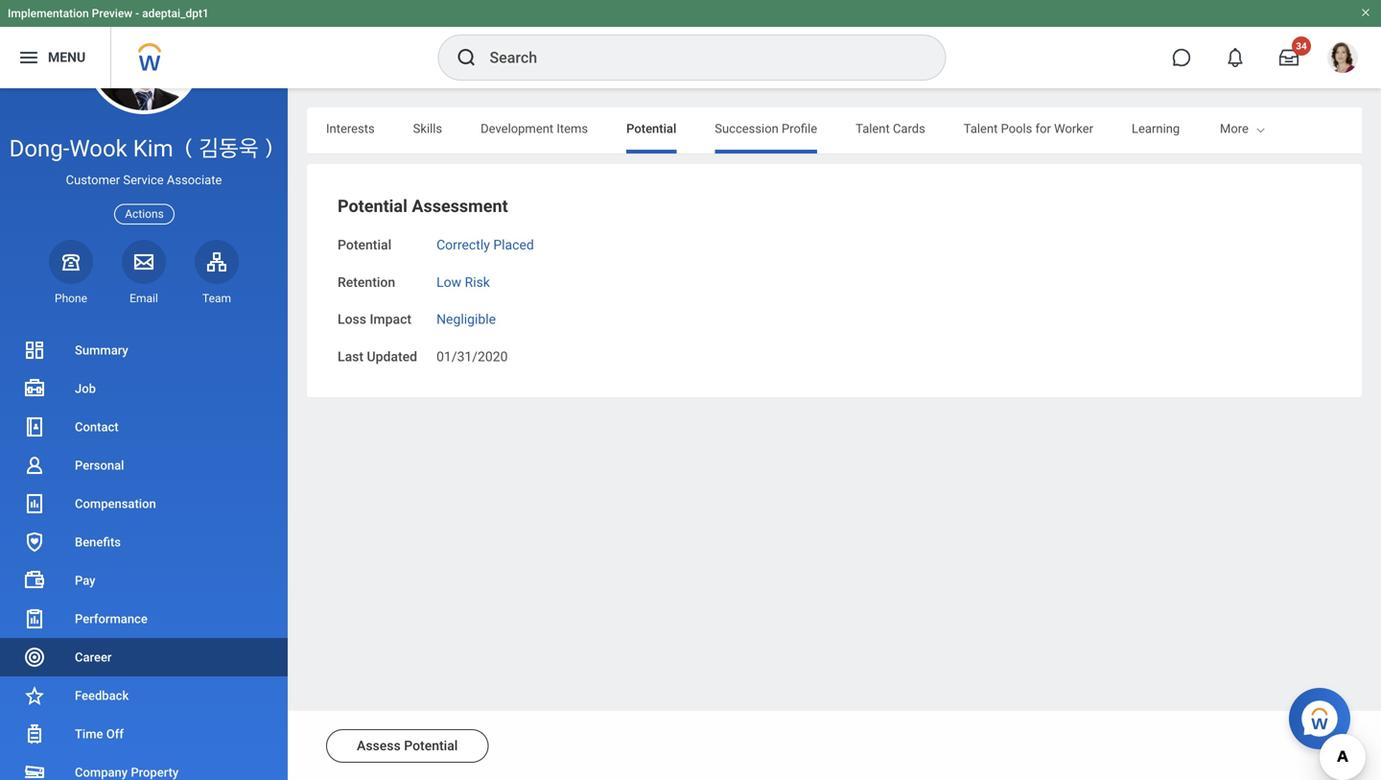 Task type: vqa. For each thing, say whether or not it's contained in the screenshot.
the 'Assess Potential' button
yes



Task type: describe. For each thing, give the bounding box(es) containing it.
talent pools for worker
[[964, 121, 1094, 136]]

talent cards
[[856, 121, 926, 136]]

career
[[75, 650, 112, 664]]

service
[[123, 173, 164, 187]]

benefits
[[75, 535, 121, 549]]

summary
[[75, 343, 128, 357]]

benefits link
[[0, 523, 288, 561]]

assess potential button
[[326, 729, 489, 763]]

email
[[130, 292, 158, 305]]

risk
[[465, 274, 490, 290]]

cards
[[893, 121, 926, 136]]

performance image
[[23, 607, 46, 630]]

phone dong-wook kim （김동욱） element
[[49, 291, 93, 306]]

loss impact
[[338, 311, 412, 327]]

potential inside button
[[404, 738, 458, 754]]

implementation
[[8, 7, 89, 20]]

performance link
[[0, 600, 288, 638]]

interests
[[326, 121, 375, 136]]

last updated
[[338, 349, 417, 364]]

dong-
[[9, 135, 69, 162]]

profile
[[782, 121, 818, 136]]

achievements
[[1219, 121, 1297, 136]]

worker
[[1055, 121, 1094, 136]]

job image
[[23, 377, 46, 400]]

search image
[[455, 46, 478, 69]]

low
[[437, 274, 462, 290]]

actions
[[125, 207, 164, 221]]

list containing summary
[[0, 331, 288, 780]]

email dong-wook kim （김동욱） element
[[122, 291, 166, 306]]

personal link
[[0, 446, 288, 485]]

company
[[75, 765, 128, 780]]

implementation preview -   adeptai_dpt1
[[8, 7, 209, 20]]

adeptai_dpt1
[[142, 7, 209, 20]]

more
[[1221, 121, 1249, 136]]

kim
[[133, 135, 173, 162]]

compensation link
[[0, 485, 288, 523]]

items
[[557, 121, 588, 136]]

performance
[[75, 612, 148, 626]]

phone
[[55, 292, 87, 305]]

view team image
[[205, 250, 228, 273]]

for
[[1036, 121, 1052, 136]]

certifica
[[1336, 121, 1382, 136]]

potential inside tab list
[[627, 121, 677, 136]]

talent for talent cards
[[856, 121, 890, 136]]

career image
[[23, 646, 46, 669]]

assess
[[357, 738, 401, 754]]

email button
[[122, 240, 166, 306]]

summary image
[[23, 339, 46, 362]]

team dong-wook kim （김동욱） element
[[195, 291, 239, 306]]

customer service associate
[[66, 173, 222, 187]]

time off image
[[23, 723, 46, 746]]

benefits image
[[23, 531, 46, 554]]

off
[[106, 727, 124, 741]]

profile logan mcneil image
[[1328, 42, 1359, 77]]

succession profile
[[715, 121, 818, 136]]

contact
[[75, 420, 119, 434]]

personal
[[75, 458, 124, 473]]

feedback link
[[0, 676, 288, 715]]

development
[[481, 121, 554, 136]]

job link
[[0, 369, 288, 408]]

feedback image
[[23, 684, 46, 707]]

low risk link
[[437, 270, 490, 290]]

Search Workday  search field
[[490, 36, 906, 79]]

assessment
[[412, 196, 508, 216]]

notifications large image
[[1226, 48, 1246, 67]]

01/31/2020
[[437, 349, 508, 364]]

loss
[[338, 311, 367, 327]]

team link
[[195, 240, 239, 306]]

（김동욱）
[[179, 135, 279, 162]]

compensation
[[75, 497, 156, 511]]

pay link
[[0, 561, 288, 600]]



Task type: locate. For each thing, give the bounding box(es) containing it.
talent left cards
[[856, 121, 890, 136]]

last updated element
[[437, 337, 508, 366]]

talent for talent pools for worker
[[964, 121, 998, 136]]

time off
[[75, 727, 124, 741]]

compensation image
[[23, 492, 46, 515]]

impact
[[370, 311, 412, 327]]

justify image
[[17, 46, 40, 69]]

preview
[[92, 7, 133, 20]]

retention
[[338, 274, 396, 290]]

0 horizontal spatial talent
[[856, 121, 890, 136]]

learning
[[1132, 121, 1180, 136]]

potential assessment
[[338, 196, 508, 216]]

correctly placed link
[[437, 233, 534, 253]]

34
[[1297, 40, 1308, 52]]

property
[[131, 765, 179, 780]]

last
[[338, 349, 364, 364]]

phone image
[[58, 250, 84, 273]]

phone button
[[49, 240, 93, 306]]

dong-wook kim （김동욱）
[[9, 135, 279, 162]]

company property link
[[0, 753, 288, 780]]

contact link
[[0, 408, 288, 446]]

negligible
[[437, 311, 496, 327]]

inbox large image
[[1280, 48, 1299, 67]]

navigation pane region
[[0, 0, 288, 780]]

personal image
[[23, 454, 46, 477]]

pay image
[[23, 569, 46, 592]]

team
[[202, 292, 231, 305]]

customer
[[66, 173, 120, 187]]

menu button
[[0, 27, 111, 88]]

correctly placed
[[437, 237, 534, 253]]

development items
[[481, 121, 588, 136]]

tab list
[[307, 107, 1382, 154]]

placed
[[494, 237, 534, 253]]

1 horizontal spatial talent
[[964, 121, 998, 136]]

company property image
[[23, 761, 46, 780]]

menu banner
[[0, 0, 1382, 88]]

pools
[[1001, 121, 1033, 136]]

assess potential
[[357, 738, 458, 754]]

talent
[[856, 121, 890, 136], [964, 121, 998, 136]]

low risk
[[437, 274, 490, 290]]

feedback
[[75, 688, 129, 703]]

updated
[[367, 349, 417, 364]]

wook
[[69, 135, 127, 162]]

mail image
[[132, 250, 155, 273]]

34 button
[[1269, 36, 1312, 79]]

summary link
[[0, 331, 288, 369]]

negligible link
[[437, 308, 496, 327]]

actions button
[[114, 204, 174, 224]]

job
[[75, 381, 96, 396]]

tab list containing interests
[[307, 107, 1382, 154]]

company property
[[75, 765, 179, 780]]

close environment banner image
[[1361, 7, 1372, 18]]

1 talent from the left
[[856, 121, 890, 136]]

time
[[75, 727, 103, 741]]

skills
[[413, 121, 442, 136]]

list
[[0, 331, 288, 780]]

potential
[[627, 121, 677, 136], [338, 196, 408, 216], [338, 237, 392, 253], [404, 738, 458, 754]]

succession
[[715, 121, 779, 136]]

contact image
[[23, 415, 46, 439]]

correctly
[[437, 237, 490, 253]]

menu
[[48, 50, 86, 65]]

-
[[135, 7, 139, 20]]

2 talent from the left
[[964, 121, 998, 136]]

talent left pools at the top of page
[[964, 121, 998, 136]]

career link
[[0, 638, 288, 676]]

time off link
[[0, 715, 288, 753]]

pay
[[75, 573, 95, 588]]

associate
[[167, 173, 222, 187]]



